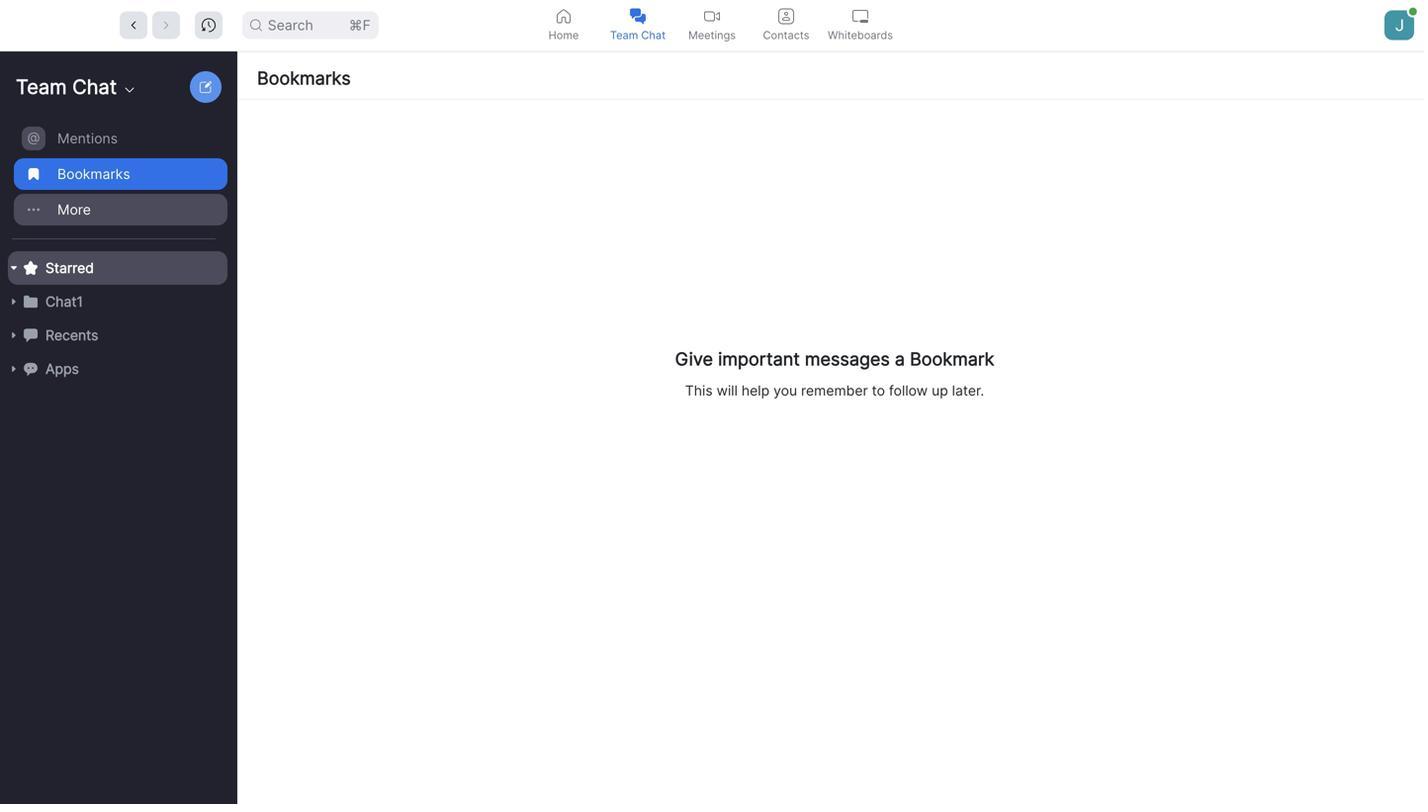 Task type: describe. For each thing, give the bounding box(es) containing it.
give
[[675, 348, 713, 370]]

chat1 tree item
[[8, 285, 228, 319]]

meetings
[[689, 29, 736, 42]]

this
[[685, 382, 713, 399]]

apps
[[46, 361, 79, 377]]

recents tree item
[[8, 319, 228, 352]]

2 triangle right image from the top
[[8, 329, 20, 341]]

⌘f
[[349, 17, 371, 34]]

chat image
[[24, 328, 38, 342]]

chat1
[[46, 293, 83, 310]]

bookmarks inside button
[[57, 166, 130, 183]]

follow
[[889, 382, 928, 399]]

team chat button
[[601, 0, 675, 50]]

messages
[[805, 348, 890, 370]]

starred
[[46, 260, 94, 277]]

triangle right image for starred tree item
[[8, 262, 20, 274]]

meetings button
[[675, 0, 750, 50]]

1 vertical spatial chat
[[72, 75, 117, 99]]

home
[[549, 29, 579, 42]]

chevron left small image
[[126, 18, 140, 32]]

you
[[774, 382, 798, 399]]

magnifier image
[[250, 19, 262, 31]]

this will help you remember to follow up later.
[[685, 382, 985, 399]]

bookmark
[[910, 348, 995, 370]]

online image
[[1410, 8, 1418, 16]]

1 vertical spatial team
[[16, 75, 67, 99]]

chevron left small image
[[126, 18, 140, 32]]

home small image
[[556, 8, 572, 24]]

more
[[57, 201, 91, 218]]

star image
[[24, 261, 38, 275]]

search
[[268, 17, 313, 34]]

will
[[717, 382, 738, 399]]

team inside button
[[610, 29, 638, 42]]

group containing mentions
[[0, 121, 228, 239]]

new image
[[200, 81, 212, 93]]

to
[[872, 382, 886, 399]]

team chat inside button
[[610, 29, 666, 42]]

up
[[932, 382, 949, 399]]

help
[[742, 382, 770, 399]]



Task type: vqa. For each thing, say whether or not it's contained in the screenshot.
. show link preview element
no



Task type: locate. For each thing, give the bounding box(es) containing it.
0 horizontal spatial team chat
[[16, 75, 117, 99]]

avatar image
[[1385, 10, 1415, 40]]

whiteboards button
[[824, 0, 898, 50]]

team chat
[[610, 29, 666, 42], [16, 75, 117, 99]]

star image
[[24, 261, 38, 275]]

chatbot image
[[24, 362, 38, 376], [24, 362, 38, 376]]

video on image
[[704, 8, 720, 24], [704, 8, 720, 24]]

tab list containing home
[[527, 0, 898, 50]]

triangle right image for apps "tree item"
[[8, 363, 20, 375]]

recents
[[46, 327, 98, 344]]

0 vertical spatial chat
[[642, 29, 666, 42]]

triangle right image left chat icon
[[8, 329, 20, 341]]

bookmarks button
[[14, 157, 228, 191]]

mentions button
[[14, 122, 228, 155]]

team
[[610, 29, 638, 42], [16, 75, 67, 99]]

give important messages a bookmark
[[675, 348, 995, 370]]

0 vertical spatial team
[[610, 29, 638, 42]]

chat left "meetings" at the top of the page
[[642, 29, 666, 42]]

bookmarks down search
[[257, 67, 351, 89]]

1 horizontal spatial team chat
[[610, 29, 666, 42]]

team chat up the mentions
[[16, 75, 117, 99]]

profile contact image
[[779, 8, 795, 24]]

0 horizontal spatial team
[[16, 75, 67, 99]]

bookmarks
[[257, 67, 351, 89], [57, 166, 130, 183]]

history image
[[202, 18, 215, 32], [202, 18, 215, 32]]

1 horizontal spatial team
[[610, 29, 638, 42]]

tree containing mentions
[[0, 119, 234, 406]]

triangle right image inside chat1 tree item
[[8, 296, 20, 308]]

whiteboards
[[828, 29, 893, 42]]

whiteboard small image
[[853, 8, 869, 24], [853, 8, 869, 24]]

magnifier image
[[250, 19, 262, 31]]

a
[[895, 348, 905, 370]]

chat inside team chat button
[[642, 29, 666, 42]]

triangle right image
[[8, 262, 20, 274], [8, 262, 20, 274], [8, 296, 20, 308], [8, 329, 20, 341], [8, 363, 20, 375], [8, 363, 20, 375]]

home small image
[[556, 8, 572, 24]]

later.
[[953, 382, 985, 399]]

group
[[0, 121, 228, 239]]

apps tree item
[[8, 352, 228, 386]]

0 vertical spatial team chat
[[610, 29, 666, 42]]

team chat image
[[630, 8, 646, 24], [630, 8, 646, 24]]

chat
[[642, 29, 666, 42], [72, 75, 117, 99]]

0 vertical spatial triangle right image
[[8, 296, 20, 308]]

0 horizontal spatial chat
[[72, 75, 117, 99]]

more button
[[14, 193, 228, 227]]

chat up the mentions
[[72, 75, 117, 99]]

1 vertical spatial triangle right image
[[8, 329, 20, 341]]

team chat left "meetings" at the top of the page
[[610, 29, 666, 42]]

triangle right image inside chat1 tree item
[[8, 296, 20, 308]]

bookmarks down the mentions
[[57, 166, 130, 183]]

online image
[[1410, 8, 1418, 16]]

starred tree item
[[8, 251, 228, 285]]

remember
[[801, 382, 868, 399]]

mentions
[[57, 130, 118, 147]]

1 horizontal spatial chat
[[642, 29, 666, 42]]

tab list
[[527, 0, 898, 50]]

1 vertical spatial team chat
[[16, 75, 117, 99]]

profile contact image
[[779, 8, 795, 24]]

1 triangle right image from the top
[[8, 296, 20, 308]]

team up the mentions
[[16, 75, 67, 99]]

triangle right image for triangle right image in the chat1 tree item
[[8, 296, 20, 308]]

new image
[[200, 81, 212, 93]]

1 vertical spatial bookmarks
[[57, 166, 130, 183]]

0 horizontal spatial bookmarks
[[57, 166, 130, 183]]

chat image
[[24, 328, 38, 342]]

0 vertical spatial bookmarks
[[257, 67, 351, 89]]

tree
[[0, 119, 234, 406]]

contacts
[[763, 29, 810, 42]]

triangle right image left chat1
[[8, 296, 20, 308]]

home button
[[527, 0, 601, 50]]

important
[[718, 348, 800, 370]]

triangle right image
[[8, 296, 20, 308], [8, 329, 20, 341]]

folder image
[[24, 295, 38, 308], [24, 295, 38, 308]]

triangle right image for recents tree item
[[8, 329, 20, 341]]

contacts button
[[750, 0, 824, 50]]

team right home
[[610, 29, 638, 42]]

chevron down small image
[[122, 82, 138, 98], [122, 82, 138, 98]]

1 horizontal spatial bookmarks
[[257, 67, 351, 89]]



